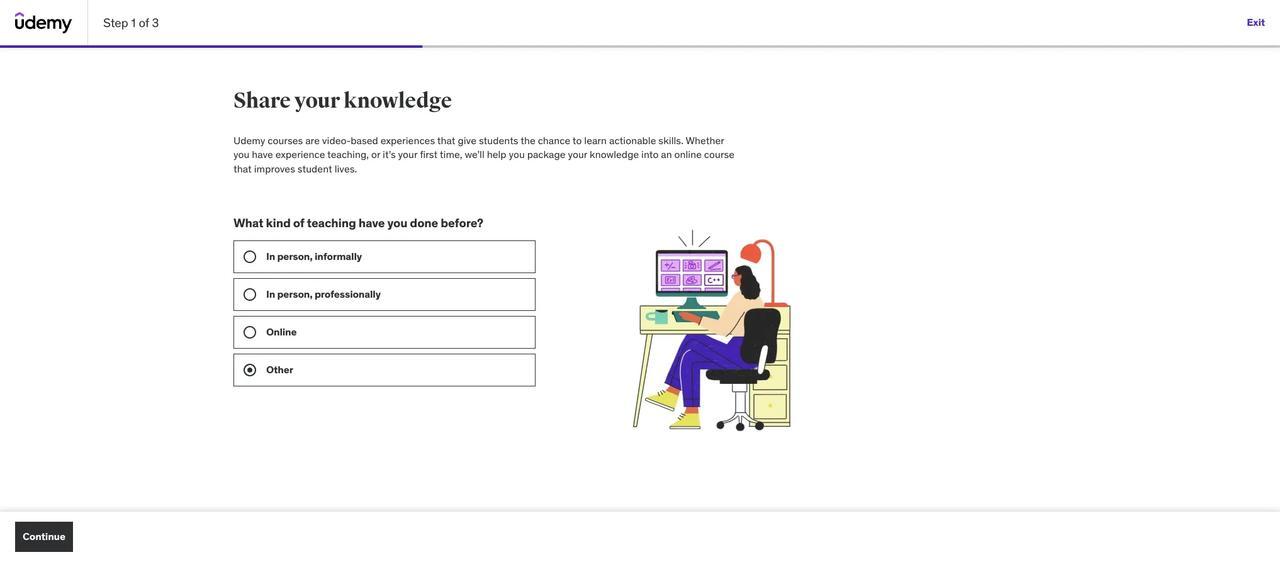 Task type: locate. For each thing, give the bounding box(es) containing it.
1 horizontal spatial knowledge
[[590, 148, 639, 161]]

step 1 of 3
[[103, 15, 159, 30]]

what
[[234, 215, 263, 231]]

knowledge
[[344, 88, 452, 114], [590, 148, 639, 161]]

your up the are
[[294, 88, 340, 114]]

your down "to"
[[568, 148, 587, 161]]

that down udemy
[[234, 162, 252, 175]]

0 vertical spatial in
[[266, 250, 275, 262]]

1 horizontal spatial that
[[437, 134, 456, 147]]

1 person, from the top
[[277, 250, 313, 262]]

in down kind at the left of page
[[266, 250, 275, 262]]

in up online
[[266, 288, 275, 300]]

you
[[234, 148, 250, 161], [509, 148, 525, 161], [387, 215, 407, 231]]

the
[[521, 134, 536, 147]]

1 horizontal spatial have
[[359, 215, 385, 231]]

you left done
[[387, 215, 407, 231]]

your down experiences
[[398, 148, 418, 161]]

whether
[[686, 134, 724, 147]]

skills.
[[659, 134, 684, 147]]

of right 1 at the top of page
[[139, 15, 149, 30]]

in
[[266, 250, 275, 262], [266, 288, 275, 300]]

video-
[[322, 134, 351, 147]]

online
[[266, 325, 297, 338]]

to
[[573, 134, 582, 147]]

0 horizontal spatial knowledge
[[344, 88, 452, 114]]

continue
[[23, 530, 65, 543]]

what kind of teaching have you done before?
[[234, 215, 484, 231]]

that up time,
[[437, 134, 456, 147]]

have
[[252, 148, 273, 161], [359, 215, 385, 231]]

step 1 of 3 element
[[0, 45, 423, 48]]

person,
[[277, 250, 313, 262], [277, 288, 313, 300]]

into
[[642, 148, 659, 161]]

package
[[527, 148, 566, 161]]

1 vertical spatial have
[[359, 215, 385, 231]]

1 horizontal spatial of
[[293, 215, 304, 231]]

of for 3
[[139, 15, 149, 30]]

we'll
[[465, 148, 485, 161]]

0 vertical spatial person,
[[277, 250, 313, 262]]

other
[[266, 363, 293, 376]]

that
[[437, 134, 456, 147], [234, 162, 252, 175]]

exit
[[1247, 16, 1265, 29]]

experience
[[276, 148, 325, 161]]

1 vertical spatial of
[[293, 215, 304, 231]]

are
[[305, 134, 320, 147]]

1 horizontal spatial your
[[398, 148, 418, 161]]

person, up online
[[277, 288, 313, 300]]

teaching,
[[327, 148, 369, 161]]

1 in from the top
[[266, 250, 275, 262]]

udemy image
[[15, 12, 72, 33]]

have up improves
[[252, 148, 273, 161]]

1 vertical spatial knowledge
[[590, 148, 639, 161]]

share your knowledge
[[234, 88, 452, 114]]

0 horizontal spatial of
[[139, 15, 149, 30]]

in person, informally
[[266, 250, 362, 262]]

2 person, from the top
[[277, 288, 313, 300]]

your
[[294, 88, 340, 114], [398, 148, 418, 161], [568, 148, 587, 161]]

person, for professionally
[[277, 288, 313, 300]]

0 vertical spatial have
[[252, 148, 273, 161]]

give
[[458, 134, 477, 147]]

knowledge down actionable
[[590, 148, 639, 161]]

it's
[[383, 148, 396, 161]]

of
[[139, 15, 149, 30], [293, 215, 304, 231]]

online
[[675, 148, 702, 161]]

you down udemy
[[234, 148, 250, 161]]

0 vertical spatial of
[[139, 15, 149, 30]]

students
[[479, 134, 519, 147]]

2 in from the top
[[266, 288, 275, 300]]

1 horizontal spatial you
[[387, 215, 407, 231]]

have right 'teaching'
[[359, 215, 385, 231]]

3
[[152, 15, 159, 30]]

you down the
[[509, 148, 525, 161]]

in for in person, professionally
[[266, 288, 275, 300]]

teaching
[[307, 215, 356, 231]]

1 vertical spatial that
[[234, 162, 252, 175]]

0 horizontal spatial that
[[234, 162, 252, 175]]

1 vertical spatial person,
[[277, 288, 313, 300]]

knowledge up experiences
[[344, 88, 452, 114]]

person, down kind at the left of page
[[277, 250, 313, 262]]

actionable
[[609, 134, 656, 147]]

of right kind at the left of page
[[293, 215, 304, 231]]

before?
[[441, 215, 484, 231]]

help
[[487, 148, 506, 161]]

0 horizontal spatial have
[[252, 148, 273, 161]]

1 vertical spatial in
[[266, 288, 275, 300]]

or
[[371, 148, 380, 161]]



Task type: vqa. For each thing, say whether or not it's contained in the screenshot.
actionable
yes



Task type: describe. For each thing, give the bounding box(es) containing it.
chance
[[538, 134, 571, 147]]

step
[[103, 15, 128, 30]]

have inside udemy courses are video-based experiences that give students the chance to learn actionable skills. whether you have experience teaching, or it's your first time, we'll help you package your knowledge into an online course that improves student lives.
[[252, 148, 273, 161]]

0 horizontal spatial your
[[294, 88, 340, 114]]

student
[[298, 162, 332, 175]]

first
[[420, 148, 438, 161]]

an
[[661, 148, 672, 161]]

2 horizontal spatial your
[[568, 148, 587, 161]]

of for teaching
[[293, 215, 304, 231]]

0 vertical spatial knowledge
[[344, 88, 452, 114]]

knowledge inside udemy courses are video-based experiences that give students the chance to learn actionable skills. whether you have experience teaching, or it's your first time, we'll help you package your knowledge into an online course that improves student lives.
[[590, 148, 639, 161]]

courses
[[268, 134, 303, 147]]

exit button
[[1247, 8, 1265, 38]]

based
[[351, 134, 378, 147]]

in for in person, informally
[[266, 250, 275, 262]]

time,
[[440, 148, 462, 161]]

experiences
[[381, 134, 435, 147]]

1
[[131, 15, 136, 30]]

professionally
[[315, 288, 381, 300]]

improves
[[254, 162, 295, 175]]

course
[[704, 148, 735, 161]]

2 horizontal spatial you
[[509, 148, 525, 161]]

kind
[[266, 215, 291, 231]]

learn
[[584, 134, 607, 147]]

done
[[410, 215, 438, 231]]

share
[[234, 88, 291, 114]]

0 horizontal spatial you
[[234, 148, 250, 161]]

person, for informally
[[277, 250, 313, 262]]

0 vertical spatial that
[[437, 134, 456, 147]]

udemy
[[234, 134, 265, 147]]

udemy courses are video-based experiences that give students the chance to learn actionable skills. whether you have experience teaching, or it's your first time, we'll help you package your knowledge into an online course that improves student lives.
[[234, 134, 735, 175]]

lives.
[[335, 162, 357, 175]]

continue button
[[15, 522, 73, 552]]

in person, professionally
[[266, 288, 381, 300]]

informally
[[315, 250, 362, 262]]



